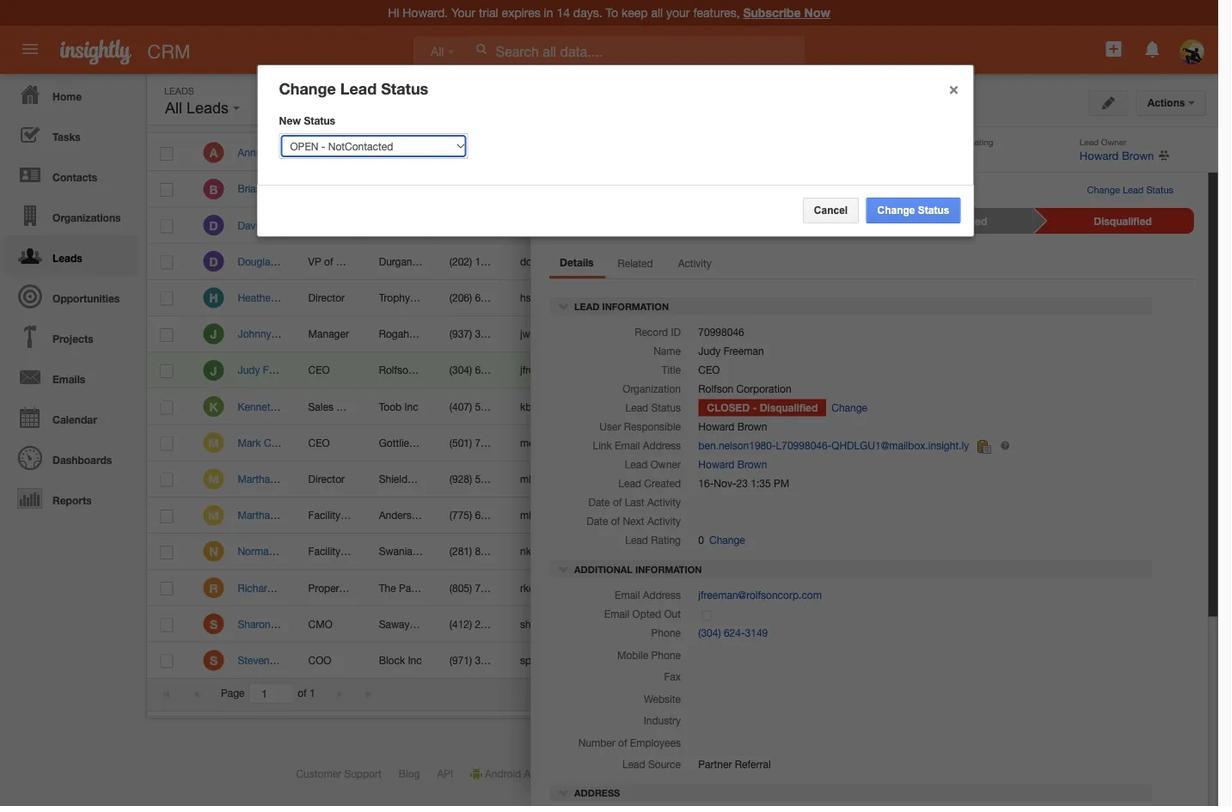 Task type: locate. For each thing, give the bounding box(es) containing it.
sharon little
[[238, 619, 296, 631]]

anne lynch
[[238, 147, 292, 159]]

2433
[[496, 546, 519, 558]]

1 m row from the top
[[147, 425, 956, 462]]

follow image inside the n row
[[883, 545, 899, 561]]

nov- for kbailey@toobinc.com
[[677, 401, 700, 413]]

import left /
[[967, 176, 1005, 188]]

judy inside row group
[[238, 364, 260, 377]]

howard inside h row
[[812, 292, 849, 304]]

durgan and sons
[[379, 256, 459, 268]]

0 horizontal spatial owner
[[651, 459, 681, 471]]

- down related link
[[622, 292, 626, 304]]

howard brown link inside b row
[[812, 183, 881, 195]]

m for martha hudson
[[208, 509, 219, 523]]

1:35
[[714, 183, 734, 195], [714, 256, 734, 268], [714, 292, 734, 304], [714, 328, 734, 340], [714, 364, 734, 377], [714, 401, 734, 413], [714, 437, 734, 449], [714, 473, 734, 485], [751, 478, 771, 490], [714, 510, 734, 522], [714, 546, 734, 558], [714, 582, 734, 594], [714, 619, 734, 631], [714, 655, 734, 667]]

sanders
[[277, 292, 315, 304]]

notcontacted down email address
[[629, 619, 694, 631]]

1 vertical spatial 624-
[[724, 627, 746, 639]]

0 vertical spatial 3149
[[496, 364, 519, 377]]

subscribe now link
[[744, 6, 831, 20]]

4 follow image from the top
[[883, 363, 899, 380]]

16- for nkennedy@swaniawskillc.com
[[662, 546, 677, 558]]

(501) 733-1738 cell
[[437, 425, 519, 462]]

freeman down 70998046
[[724, 346, 764, 358]]

lead up vp of sales
[[341, 79, 377, 98]]

7 column header from the left
[[912, 101, 955, 133]]

9290
[[496, 655, 519, 667]]

616-
[[475, 510, 497, 522]]

2 j link from the top
[[203, 360, 224, 381]]

1 vertical spatial inc
[[426, 510, 440, 522]]

1 martha from the top
[[238, 473, 270, 485]]

2 manager cell from the top
[[295, 317, 366, 353]]

× button
[[941, 71, 968, 105]]

howard brown inside k row
[[812, 401, 881, 413]]

actions button
[[1137, 90, 1207, 116]]

a row
[[147, 135, 956, 171]]

closed inside k row
[[591, 401, 632, 413]]

pm down jfreeman@rolfsoncorp.com "link" at the bottom of the page
[[737, 619, 753, 631]]

16- for mcarroll@gsd.com
[[662, 437, 677, 449]]

status
[[381, 79, 429, 98], [304, 114, 336, 127], [1147, 185, 1174, 196], [919, 205, 950, 216], [652, 402, 681, 414]]

16- inside h row
[[662, 292, 677, 304]]

director cell up martha hudson facility manager anderson inc
[[295, 462, 366, 498]]

howard for k
[[812, 401, 849, 413]]

follow image inside b row
[[883, 182, 899, 198]]

0 vertical spatial change link
[[827, 400, 868, 417]]

change link up jfreeman@rolfsoncorp.com "link" at the bottom of the page
[[705, 532, 746, 549]]

rating up smartmerge leads link
[[969, 137, 994, 147]]

3 notcontacted from the top
[[629, 328, 694, 340]]

howard inside k row
[[812, 401, 849, 413]]

inc.
[[440, 183, 456, 195]]

3 follow image from the top
[[883, 291, 899, 307]]

martha bradley link
[[238, 473, 317, 485]]

(251)
[[450, 183, 472, 195]]

1 vertical spatial all
[[165, 99, 182, 117]]

howard inside b row
[[812, 183, 849, 195]]

0 horizontal spatial rating
[[652, 535, 681, 547]]

0 vertical spatial all
[[431, 45, 444, 58]]

1 vp of sales cell from the top
[[295, 135, 366, 171]]

1 vertical spatial email
[[615, 590, 640, 602]]

1 vertical spatial s link
[[203, 651, 224, 671]]

2 facility from the top
[[308, 546, 341, 558]]

of left last
[[613, 497, 622, 509]]

follow image inside j row
[[883, 363, 899, 380]]

ceo cell
[[295, 353, 366, 389], [295, 425, 366, 462]]

open for mcarroll@gsd.com
[[591, 437, 619, 449]]

of right baker on the left top of page
[[324, 256, 333, 268]]

r row
[[147, 571, 956, 607]]

open - notcontacted for nkennedy@swaniawskillc.com
[[591, 546, 694, 558]]

5 notcontacted from the top
[[629, 473, 694, 485]]

schultz
[[421, 437, 456, 449]]

- for kbailey@toobinc.com
[[635, 401, 639, 413]]

8 16-nov-23 1:35 pm cell from the top
[[649, 462, 799, 498]]

2 vp of sales cell from the top
[[295, 244, 366, 280]]

brown inside "lead owner howard brown"
[[1123, 149, 1155, 162]]

12 16-nov-23 1:35 pm cell from the top
[[649, 607, 799, 643]]

created
[[645, 478, 681, 490]]

notcontacted inside the n row
[[629, 546, 694, 558]]

-
[[635, 183, 639, 195], [622, 256, 626, 268], [622, 292, 626, 304], [622, 328, 626, 340], [635, 364, 639, 377], [635, 401, 639, 413], [753, 402, 757, 414], [622, 437, 626, 449], [622, 473, 626, 485], [622, 510, 626, 522], [622, 546, 626, 558], [635, 582, 639, 594], [622, 619, 626, 631], [622, 655, 626, 667]]

1 horizontal spatial rating
[[969, 137, 994, 147]]

follow image
[[883, 145, 899, 162], [883, 254, 899, 271], [883, 291, 899, 307], [883, 363, 899, 380], [883, 436, 899, 452], [883, 472, 899, 489], [883, 508, 899, 525], [883, 545, 899, 561], [883, 654, 899, 670]]

calendar
[[53, 414, 97, 426]]

2 m link from the top
[[203, 469, 224, 490]]

2 director from the top
[[308, 473, 345, 485]]

closed - disqualified down 'additional information'
[[591, 582, 696, 594]]

1 vertical spatial export
[[982, 225, 1012, 237]]

pm down judy freeman
[[737, 364, 753, 377]]

email left opted
[[605, 609, 630, 621]]

16-nov-23 1:35 pm cell
[[649, 171, 799, 208], [649, 244, 799, 280], [649, 280, 799, 317], [649, 317, 799, 353], [649, 353, 799, 389], [649, 389, 799, 425], [649, 425, 799, 462], [649, 462, 799, 498], [649, 498, 799, 534], [649, 534, 799, 571], [649, 571, 799, 607], [649, 607, 799, 643], [649, 643, 799, 680]]

13 16-nov-23 1:35 pm cell from the top
[[649, 643, 799, 680]]

notcontacted down lead owner
[[629, 473, 694, 485]]

8 follow image from the top
[[883, 545, 899, 561]]

block inc
[[379, 655, 422, 667]]

1 vertical spatial judy
[[238, 364, 260, 377]]

(304) up (407)
[[450, 364, 472, 377]]

10 16-nov-23 1:35 pm cell from the top
[[649, 534, 799, 571]]

brown for r
[[851, 582, 881, 594]]

1 vertical spatial m
[[208, 473, 219, 487]]

1 s from the top
[[210, 618, 218, 632]]

title up vp of sales
[[308, 111, 329, 123]]

16-nov-23 1:35 pm cell for bwhite@boganinc.com
[[649, 171, 799, 208]]

inc for m
[[426, 510, 440, 522]]

howard brown for b
[[812, 183, 881, 195]]

leads down crm
[[164, 85, 194, 96]]

2 director cell from the top
[[295, 462, 366, 498]]

3149 down jfreeman@rolfsoncorp.com "link" at the bottom of the page
[[746, 627, 769, 639]]

calendar link
[[4, 397, 138, 438]]

9 notcontacted from the top
[[629, 655, 694, 667]]

manager up property manager
[[344, 546, 384, 558]]

s row up (971) 344-9290 spayne@blockinc.com
[[147, 607, 956, 643]]

nov- up fax
[[677, 655, 700, 667]]

2 vertical spatial sales
[[308, 401, 334, 413]]

vp of sales cell for d
[[295, 244, 366, 280]]

bailey
[[279, 401, 307, 413]]

2 open from the top
[[591, 292, 619, 304]]

(406) 653-3860 cell
[[437, 135, 519, 171]]

notcontacted down responsible
[[629, 437, 694, 449]]

open - notcontacted cell for spayne@blockinc.com
[[578, 643, 694, 680]]

23 for spayne@blockinc.com
[[700, 655, 711, 667]]

1 horizontal spatial judy
[[699, 346, 721, 358]]

ceo down kenneth bailey sales manager toob inc
[[308, 437, 330, 449]]

manager cell
[[295, 171, 366, 208], [295, 317, 366, 353]]

spayne@blockinc.com
[[520, 655, 624, 667]]

2 smartmerge from the top
[[967, 155, 1024, 167]]

brown inside k row
[[851, 401, 881, 413]]

0 horizontal spatial 3149
[[496, 364, 519, 377]]

(805)
[[450, 582, 472, 594]]

open inside h row
[[591, 292, 619, 304]]

open - notcontacted inside h row
[[591, 292, 694, 304]]

company
[[441, 582, 486, 594]]

change  status button
[[867, 198, 961, 224]]

notcontacted for mbradley@shieldsgigot.com
[[629, 473, 694, 485]]

vp down new status
[[308, 147, 321, 159]]

closed - disqualified inside r row
[[591, 582, 696, 594]]

ceo down judy freeman
[[699, 364, 720, 377]]

j down h
[[210, 327, 217, 342]]

director cell for m
[[295, 462, 366, 498]]

0 vertical spatial rolfson
[[379, 364, 414, 377]]

1 vertical spatial owner
[[651, 459, 681, 471]]

16- for spayne@blockinc.com
[[662, 655, 677, 667]]

1 d link from the top
[[203, 215, 224, 236]]

owner for lead owner howard brown
[[1102, 137, 1127, 147]]

3 open from the top
[[591, 328, 619, 340]]

rolfson corporation down judy freeman
[[699, 383, 792, 395]]

0 vertical spatial s link
[[203, 614, 224, 635]]

cell
[[507, 135, 578, 171], [578, 135, 649, 171], [649, 135, 799, 171], [799, 135, 870, 171], [913, 135, 956, 171], [295, 208, 366, 244], [366, 208, 437, 244], [437, 208, 507, 244], [507, 208, 578, 244], [578, 208, 649, 244], [649, 208, 799, 244], [507, 244, 578, 280], [799, 244, 870, 280], [913, 244, 956, 280], [799, 317, 870, 353], [913, 317, 956, 353], [147, 353, 190, 389], [799, 353, 870, 389], [913, 353, 956, 389], [913, 389, 956, 425], [799, 462, 870, 498], [913, 462, 956, 498], [799, 498, 870, 534], [913, 498, 956, 534], [799, 534, 870, 571], [799, 607, 870, 643], [913, 607, 956, 643], [799, 643, 870, 680], [913, 643, 956, 680]]

2 d link from the top
[[203, 251, 224, 272]]

closed - disqualified for j
[[591, 364, 696, 377]]

(202) 168-3484 cell
[[437, 244, 519, 280]]

owner down new lead link
[[1102, 137, 1127, 147]]

gleason
[[421, 328, 459, 340]]

- inside k row
[[635, 401, 639, 413]]

open inside the n row
[[591, 546, 619, 558]]

1 horizontal spatial jfreeman@rolfsoncorp.com
[[699, 590, 822, 602]]

row
[[147, 101, 955, 133]]

smartmerge up smartmerge leads
[[967, 130, 1036, 141]]

lead owner
[[625, 459, 681, 471]]

1 vertical spatial vp
[[308, 256, 321, 268]]

follow image inside r row
[[883, 581, 899, 597]]

n row
[[147, 534, 956, 571]]

1 horizontal spatial owner
[[1102, 137, 1127, 147]]

16- down responsible
[[662, 437, 677, 449]]

d up h link
[[209, 255, 218, 269]]

1 horizontal spatial new
[[1099, 93, 1120, 105]]

blanda
[[410, 147, 442, 159]]

all
[[431, 45, 444, 58], [165, 99, 182, 117]]

rkdiaz@padbergh.com cell
[[507, 571, 624, 607]]

8 open - notcontacted from the top
[[591, 619, 694, 631]]

1:35 inside the n row
[[714, 546, 734, 558]]

1 vertical spatial ceo cell
[[295, 425, 366, 462]]

rolfson down judy freeman
[[699, 383, 734, 395]]

director cell for h
[[295, 280, 366, 317]]

notcontacted inside j row
[[629, 328, 694, 340]]

follow image for mhudson@andersoninc.com
[[883, 508, 899, 525]]

howard brown for h
[[812, 292, 881, 304]]

6 open from the top
[[591, 510, 619, 522]]

director inside h row
[[308, 292, 345, 304]]

23
[[700, 183, 711, 195], [700, 256, 711, 268], [1020, 272, 1031, 284], [700, 292, 711, 304], [700, 328, 711, 340], [700, 364, 711, 377], [700, 401, 711, 413], [700, 437, 711, 449], [700, 473, 711, 485], [737, 478, 748, 490], [700, 510, 711, 522], [700, 546, 711, 558], [700, 582, 711, 594], [700, 619, 711, 631], [700, 655, 711, 667]]

leads down leads
[[1027, 155, 1055, 167]]

related
[[618, 257, 654, 269]]

16- inside b row
[[662, 183, 677, 195]]

0 vertical spatial judy
[[699, 346, 721, 358]]

email
[[615, 440, 640, 452], [615, 590, 640, 602], [605, 609, 630, 621]]

0 horizontal spatial jfreeman@rolfsoncorp.com
[[520, 364, 644, 377]]

23 inside the n row
[[700, 546, 711, 558]]

1 horizontal spatial (304)
[[699, 627, 721, 639]]

1 horizontal spatial export
[[1013, 176, 1052, 188]]

pm inside r row
[[737, 582, 753, 594]]

import / export
[[967, 176, 1052, 188]]

activity inside activity link
[[678, 257, 712, 269]]

1 director from the top
[[308, 292, 345, 304]]

manager inside j row
[[308, 328, 349, 340]]

1 vertical spatial s
[[210, 654, 218, 668]]

notcontacted up lead information
[[629, 256, 694, 268]]

nkennedy@swaniawskillc.com cell
[[507, 534, 660, 571]]

7 open - notcontacted cell from the top
[[578, 534, 694, 571]]

rolfson down rogahn,
[[379, 364, 414, 377]]

pm inside h row
[[737, 292, 753, 304]]

s row
[[147, 607, 956, 643], [147, 643, 956, 680]]

0 vertical spatial information
[[603, 301, 669, 312]]

follow image inside j row
[[883, 327, 899, 343]]

related link
[[607, 252, 665, 278]]

7 open - notcontacted from the top
[[591, 546, 694, 558]]

follow image inside k row
[[883, 400, 899, 416]]

2 follow image from the top
[[883, 254, 899, 271]]

cancel button
[[803, 198, 860, 224]]

1 j from the top
[[210, 327, 217, 342]]

new status
[[279, 114, 336, 127]]

and for m
[[458, 437, 476, 449]]

sales inside k row
[[308, 401, 334, 413]]

nov- down lead owner
[[677, 473, 700, 485]]

rolfson corporation inside "cell"
[[379, 364, 472, 377]]

3149 inside j row
[[496, 364, 519, 377]]

3149 for (304) 624-3149
[[746, 627, 769, 639]]

624- down jfreeman@rolfsoncorp.com "link" at the bottom of the page
[[724, 627, 746, 639]]

phone down out
[[652, 627, 681, 639]]

bwhite@boganinc.com cell
[[507, 171, 626, 208]]

6 open - notcontacted from the top
[[591, 510, 694, 522]]

0 vertical spatial email
[[615, 440, 640, 452]]

1 vertical spatial phone
[[652, 649, 681, 661]]

2 vertical spatial m
[[208, 509, 219, 523]]

industry
[[644, 715, 681, 727]]

4 open - notcontacted cell from the top
[[578, 425, 694, 462]]

manager inside the n row
[[344, 546, 384, 558]]

0 vertical spatial owner
[[1102, 137, 1127, 147]]

sawayn llc cell
[[366, 607, 437, 643]]

7 notcontacted from the top
[[629, 546, 694, 558]]

8 open from the top
[[591, 619, 619, 631]]

6 follow image from the top
[[883, 472, 899, 489]]

715-
[[475, 582, 497, 594]]

16-nov-23 import link
[[967, 272, 1065, 284]]

jfreeman@rolfsoncorp.com cell
[[507, 353, 644, 389]]

all leads button
[[161, 95, 244, 121]]

open - notcontacted cell
[[578, 244, 694, 280], [578, 280, 694, 317], [578, 317, 694, 353], [578, 425, 694, 462], [578, 462, 694, 498], [578, 498, 694, 534], [578, 534, 694, 571], [578, 607, 694, 643], [578, 643, 694, 680]]

pm inside b row
[[737, 183, 753, 195]]

16-nov-23 1:35 pm for spayne@blockinc.com
[[662, 655, 753, 667]]

api link
[[437, 768, 453, 780]]

2 d row from the top
[[147, 244, 956, 280]]

(202) 168-3484
[[450, 256, 519, 268]]

column header
[[366, 101, 436, 133], [507, 101, 577, 133], [577, 101, 648, 133], [648, 101, 798, 133], [798, 101, 869, 133], [869, 101, 912, 133], [912, 101, 955, 133]]

open - notcontacted down lead information
[[591, 328, 694, 340]]

1:35 inside b row
[[714, 183, 734, 195]]

howard for h
[[812, 292, 849, 304]]

actions
[[1148, 97, 1189, 109]]

0 vertical spatial rolfson corporation
[[379, 364, 472, 377]]

change lead status up new status
[[279, 79, 429, 98]]

vp of sales cell for a
[[295, 135, 366, 171]]

0 horizontal spatial change link
[[705, 532, 746, 549]]

9 16-nov-23 1:35 pm cell from the top
[[649, 498, 799, 534]]

0 horizontal spatial all
[[165, 99, 182, 117]]

howe-blanda llc cell
[[366, 135, 464, 171]]

1 column header from the left
[[366, 101, 436, 133]]

None checkbox
[[160, 147, 173, 161], [160, 183, 173, 197], [160, 220, 173, 233], [160, 256, 173, 270], [160, 292, 173, 306], [160, 401, 173, 415], [160, 437, 173, 451], [160, 510, 173, 524], [160, 583, 173, 596], [160, 147, 173, 161], [160, 183, 173, 197], [160, 220, 173, 233], [160, 256, 173, 270], [160, 292, 173, 306], [160, 401, 173, 415], [160, 437, 173, 451], [160, 510, 173, 524], [160, 583, 173, 596]]

(937) 360-8462 cell
[[437, 317, 519, 353]]

23 inside r row
[[700, 582, 711, 594]]

jwheeler@rgf.com
[[520, 328, 602, 340]]

16-nov-23 1:35 pm cell for jwheeler@rgf.com
[[649, 317, 799, 353]]

(805) 715-0369 cell
[[437, 571, 519, 607]]

closed - disqualified inside k row
[[591, 401, 696, 413]]

3149 up 6906
[[496, 364, 519, 377]]

row group
[[147, 135, 956, 680]]

the padberg company cell
[[366, 571, 486, 607]]

0 horizontal spatial export
[[982, 225, 1012, 237]]

d
[[209, 219, 218, 233], [209, 255, 218, 269]]

padberg
[[399, 582, 438, 594]]

date of last activity date of next activity
[[587, 497, 681, 528]]

pm up (304) 624-3149
[[737, 582, 753, 594]]

2 closed - disqualified cell from the top
[[578, 353, 696, 389]]

date up 'mhudson@andersoninc.com'
[[589, 497, 610, 509]]

pm right 0
[[737, 546, 753, 558]]

- for mbradley@shieldsgigot.com
[[622, 473, 626, 485]]

s link
[[203, 614, 224, 635], [203, 651, 224, 671]]

0 horizontal spatial corporation
[[417, 364, 472, 377]]

0 horizontal spatial 624-
[[475, 364, 497, 377]]

spayne@blockinc.com cell
[[507, 643, 624, 680]]

0 horizontal spatial app
[[524, 768, 543, 780]]

1:35 inside h row
[[714, 292, 734, 304]]

1 vertical spatial d link
[[203, 251, 224, 272]]

email for opted
[[605, 609, 630, 621]]

llc inside s row
[[419, 619, 437, 631]]

None checkbox
[[160, 110, 173, 123], [160, 329, 173, 342], [160, 365, 173, 379], [160, 474, 173, 488], [160, 546, 173, 560], [160, 619, 173, 633], [160, 655, 173, 669], [160, 110, 173, 123], [160, 329, 173, 342], [160, 365, 173, 379], [160, 474, 173, 488], [160, 546, 173, 560], [160, 619, 173, 633], [160, 655, 173, 669]]

m row
[[147, 425, 956, 462], [147, 462, 956, 498], [147, 498, 956, 534]]

freeman for judy freeman
[[724, 346, 764, 358]]

new
[[1099, 93, 1120, 105], [279, 114, 301, 127]]

16-nov-23 1:35 pm cell for spayne@blockinc.com
[[649, 643, 799, 680]]

change lead status up disqualified link
[[1088, 185, 1174, 196]]

manager cell for j
[[295, 317, 366, 353]]

0 vertical spatial jfreeman@rolfsoncorp.com
[[520, 364, 644, 377]]

owner up created
[[651, 459, 681, 471]]

6 16-nov-23 1:35 pm cell from the top
[[649, 389, 799, 425]]

0 vertical spatial activity
[[678, 257, 712, 269]]

d row
[[147, 208, 956, 244], [147, 244, 956, 280]]

23 for jfreeman@rolfsoncorp.com
[[700, 364, 711, 377]]

b
[[209, 182, 218, 196]]

brown for h
[[851, 292, 881, 304]]

pm for kbailey@toobinc.com
[[737, 401, 753, 413]]

- for bwhite@boganinc.com
[[635, 183, 639, 195]]

shields & gigot (928) 565468
[[379, 473, 510, 485]]

16-nov-23 1:35 pm inside the n row
[[662, 546, 753, 558]]

notcontacted inside h row
[[629, 292, 694, 304]]

0 vertical spatial llc
[[445, 147, 464, 159]]

of inside a 'row'
[[324, 147, 333, 159]]

a
[[210, 146, 218, 160]]

1 horizontal spatial 3149
[[746, 627, 769, 639]]

sales inside cell
[[336, 147, 361, 159]]

1 director cell from the top
[[295, 280, 366, 317]]

6 notcontacted from the top
[[629, 510, 694, 522]]

lead up jwheeler@rgf.com
[[575, 301, 600, 312]]

16-nov-23 1:35 pm inside k row
[[662, 401, 753, 413]]

open - notcontacted cell for mhudson@andersoninc.com
[[578, 498, 694, 534]]

0 horizontal spatial name
[[258, 111, 287, 123]]

2 s link from the top
[[203, 651, 224, 671]]

Search this list... text field
[[642, 86, 836, 112]]

360-
[[475, 328, 497, 340]]

16-nov-23 1:35 pm for mcarroll@gsd.com
[[662, 437, 753, 449]]

howard brown inside h row
[[812, 292, 881, 304]]

1 vertical spatial freeman
[[263, 364, 303, 377]]

1 vertical spatial change lead status
[[1088, 185, 1174, 196]]

freeman inside row group
[[263, 364, 303, 377]]

nov- inside k row
[[677, 401, 700, 413]]

23 inside k row
[[700, 401, 711, 413]]

pm for spayne@blockinc.com
[[737, 655, 753, 667]]

follow image
[[713, 98, 729, 114], [883, 182, 899, 198], [883, 218, 899, 234], [883, 327, 899, 343], [883, 400, 899, 416], [883, 581, 899, 597], [883, 617, 899, 634]]

richard
[[238, 582, 273, 594]]

open - notcontacted cell for mcarroll@gsd.com
[[578, 425, 694, 462]]

navigation
[[0, 74, 138, 519]]

(304) inside j row
[[450, 364, 472, 377]]

0 vertical spatial vp of sales cell
[[295, 135, 366, 171]]

0 vertical spatial ceo cell
[[295, 353, 366, 389]]

facility inside the n row
[[308, 546, 341, 558]]

pm for mcarroll@gsd.com
[[737, 437, 753, 449]]

1 j link from the top
[[203, 324, 224, 345]]

1 vertical spatial j
[[210, 364, 217, 378]]

1 vertical spatial import
[[982, 201, 1012, 213]]

follow image inside h row
[[883, 291, 899, 307]]

0 horizontal spatial judy
[[238, 364, 260, 377]]

9 open from the top
[[591, 655, 619, 667]]

status inside button
[[919, 205, 950, 216]]

0 vertical spatial facility
[[308, 510, 341, 522]]

d for douglas baker
[[209, 255, 218, 269]]

llc right the sawayn
[[419, 619, 437, 631]]

change link
[[827, 400, 868, 417], [705, 532, 746, 549]]

nov- inside r row
[[677, 582, 700, 594]]

2 vertical spatial inc
[[408, 655, 422, 667]]

pm for mbradley@shieldsgigot.com
[[737, 473, 753, 485]]

lead left status:
[[550, 185, 575, 196]]

corporation down judy freeman
[[737, 383, 792, 395]]

1:35 for mbradley@shieldsgigot.com
[[714, 473, 734, 485]]

1 horizontal spatial title
[[662, 364, 681, 377]]

howard brown for m
[[812, 437, 881, 449]]

pm for jfreeman@rolfsoncorp.com
[[737, 364, 753, 377]]

2 open - notcontacted from the top
[[591, 292, 694, 304]]

closed for j
[[591, 364, 632, 377]]

brown for d
[[851, 219, 881, 231]]

1:35 inside k row
[[714, 401, 734, 413]]

shields & gigot cell
[[366, 462, 450, 498]]

2 vp from the top
[[308, 256, 321, 268]]

anderson inc cell
[[366, 498, 440, 534]]

2 16-nov-23 1:35 pm cell from the top
[[649, 244, 799, 280]]

b row
[[147, 171, 956, 208]]

1 d row from the top
[[147, 208, 956, 244]]

freeman down johnny wheeler link
[[263, 364, 303, 377]]

pm down (304) 624-3149
[[737, 655, 753, 667]]

- down the email opted out
[[622, 655, 626, 667]]

opportunities link
[[4, 276, 138, 317]]

j link
[[203, 324, 224, 345], [203, 360, 224, 381]]

manager down vp of sales
[[308, 183, 349, 195]]

closed - disqualified up ben.nelson1980-
[[707, 402, 818, 414]]

16- up organization
[[662, 364, 677, 377]]

facility for n
[[308, 546, 341, 558]]

16-nov-23 1:35 pm
[[662, 183, 753, 195], [662, 256, 753, 268], [662, 292, 753, 304], [662, 328, 753, 340], [662, 364, 753, 377], [662, 401, 753, 413], [662, 437, 753, 449], [662, 473, 753, 485], [699, 478, 790, 490], [662, 510, 753, 522], [662, 546, 753, 558], [662, 582, 753, 594], [662, 619, 753, 631], [662, 655, 753, 667]]

status left import leads link at the top right
[[919, 205, 950, 216]]

baker
[[279, 256, 306, 268]]

row group containing a
[[147, 135, 956, 680]]

mhudson@andersoninc.com cell
[[507, 498, 652, 534]]

5 follow image from the top
[[883, 436, 899, 452]]

1 vertical spatial corporation
[[737, 383, 792, 395]]

mbradley@shieldsgigot.com
[[520, 473, 651, 485]]

5 open - notcontacted cell from the top
[[578, 462, 694, 498]]

ceo inside cell
[[308, 437, 330, 449]]

1 vertical spatial lead rating
[[626, 535, 681, 547]]

2 notcontacted from the top
[[629, 292, 694, 304]]

right click to copy email address image
[[978, 441, 992, 454]]

3 m from the top
[[208, 509, 219, 523]]

trophy group (206) 645-7995 hsanders@trophygroup.com
[[379, 292, 651, 304]]

1 smartmerge from the top
[[967, 130, 1036, 141]]

open inside j row
[[591, 328, 619, 340]]

624- for (304) 624-3149
[[724, 627, 746, 639]]

s for sharon little
[[210, 618, 218, 632]]

4 open from the top
[[591, 437, 619, 449]]

0 vertical spatial lead rating
[[948, 137, 994, 147]]

nov- for jwheeler@rgf.com
[[677, 328, 700, 340]]

facility manager cell
[[295, 498, 384, 534], [295, 534, 384, 571]]

3 open - notcontacted cell from the top
[[578, 317, 694, 353]]

owner for lead owner
[[651, 459, 681, 471]]

0 horizontal spatial change lead status
[[279, 79, 429, 98]]

0 horizontal spatial new
[[279, 114, 301, 127]]

property
[[308, 582, 348, 594]]

4 column header from the left
[[648, 101, 798, 133]]

9 follow image from the top
[[883, 654, 899, 670]]

address down number
[[572, 788, 621, 800]]

closed - disqualified cell
[[578, 171, 696, 208], [578, 353, 696, 389], [578, 389, 696, 425], [578, 571, 696, 607]]

change  status
[[878, 205, 950, 216]]

new up the "lynch"
[[279, 114, 301, 127]]

lead up disqualified link
[[1124, 185, 1145, 196]]

howard brown inside r row
[[812, 582, 881, 594]]

7 16-nov-23 1:35 pm cell from the top
[[649, 425, 799, 462]]

1 vertical spatial director cell
[[295, 462, 366, 498]]

android
[[485, 768, 521, 780]]

open up additional
[[591, 546, 619, 558]]

2 ceo cell from the top
[[295, 425, 366, 462]]

email up the email opted out
[[615, 590, 640, 602]]

2 m from the top
[[208, 473, 219, 487]]

gottlieb, schultz and d'amore
[[379, 437, 519, 449]]

1:35 for spayne@blockinc.com
[[714, 655, 734, 667]]

16- for sharon.little@sawayn.com
[[662, 619, 677, 631]]

ceo inside j row
[[308, 364, 330, 377]]

2 vertical spatial and
[[458, 437, 476, 449]]

1 s link from the top
[[203, 614, 224, 635]]

1:35 inside r row
[[714, 582, 734, 594]]

export down import leads link at the top right
[[982, 225, 1012, 237]]

2 facility manager cell from the top
[[295, 534, 384, 571]]

9 open - notcontacted cell from the top
[[578, 643, 694, 680]]

23 for rkdiaz@padbergh.com
[[700, 582, 711, 594]]

sales
[[336, 147, 361, 159], [336, 256, 361, 268], [308, 401, 334, 413]]

judy down 70998046
[[699, 346, 721, 358]]

16- inside r row
[[662, 582, 677, 594]]

llc right blanda
[[445, 147, 464, 159]]

open up the hsanders@trophygroup.com at the top of page
[[591, 256, 619, 268]]

closed - disqualified cell for k
[[578, 389, 696, 425]]

open - notcontacted up lead information
[[591, 256, 694, 268]]

export leads link
[[967, 225, 1043, 237]]

0 horizontal spatial title
[[308, 111, 329, 123]]

1 horizontal spatial app
[[685, 768, 704, 780]]

open - notcontacted for jwheeler@rgf.com
[[591, 328, 694, 340]]

(206)
[[450, 292, 472, 304]]

0 vertical spatial m
[[208, 436, 219, 451]]

open - notcontacted for mhudson@andersoninc.com
[[591, 510, 694, 522]]

2 s from the top
[[210, 654, 218, 668]]

howard inside r row
[[812, 582, 849, 594]]

9270
[[496, 619, 519, 631]]

4 open - notcontacted from the top
[[591, 437, 694, 449]]

closed - disqualified up related
[[591, 183, 696, 195]]

624- inside j row
[[475, 364, 497, 377]]

&
[[416, 473, 422, 485]]

of right terms
[[751, 768, 760, 780]]

contacts
[[53, 171, 97, 183]]

m link for martha bradley
[[203, 469, 224, 490]]

employees
[[631, 737, 681, 749]]

anderson
[[379, 510, 424, 522]]

facility manager cell down martha hudson facility manager anderson inc
[[295, 534, 384, 571]]

16- up fax
[[662, 655, 677, 667]]

judy
[[699, 346, 721, 358], [238, 364, 260, 377]]

hsanders@trophygroup.com
[[520, 292, 651, 304]]

16-nov-23 1:35 pm for kbailey@toobinc.com
[[662, 401, 753, 413]]

0 horizontal spatial rolfson
[[379, 364, 414, 377]]

8 open - notcontacted cell from the top
[[578, 607, 694, 643]]

2 vertical spatial llc
[[419, 619, 437, 631]]

23 inside b row
[[700, 183, 711, 195]]

7 follow image from the top
[[883, 508, 899, 525]]

nov- inside h row
[[677, 292, 700, 304]]

7 open from the top
[[591, 546, 619, 558]]

crm
[[147, 40, 191, 62]]

open - notcontacted cell for mbradley@shieldsgigot.com
[[578, 462, 694, 498]]

llc up the padberg company
[[436, 546, 455, 558]]

rolfson corporation cell
[[366, 353, 472, 389]]

subscribe now
[[744, 6, 831, 20]]

mobile
[[618, 649, 649, 661]]

address
[[643, 440, 681, 452], [643, 590, 681, 602], [572, 788, 621, 800]]

pm inside k row
[[737, 401, 753, 413]]

0 vertical spatial s
[[210, 618, 218, 632]]

leads all leads
[[164, 85, 233, 117]]

0 vertical spatial change lead status
[[279, 79, 429, 98]]

1:35 for jfreeman@rolfsoncorp.com
[[714, 364, 734, 377]]

×
[[949, 77, 960, 98]]

0 vertical spatial phone
[[652, 627, 681, 639]]

email down user responsible
[[615, 440, 640, 452]]

show sidebar image
[[1047, 93, 1059, 105]]

(251) 735-5824 cell
[[437, 171, 519, 208]]

16-nov-23 1:35 pm inside h row
[[662, 292, 753, 304]]

2 martha from the top
[[238, 510, 270, 522]]

nov- up 'additional information'
[[677, 546, 700, 558]]

lead right leads
[[1080, 137, 1100, 147]]

16-nov-23 1:35 pm for jfreeman@rolfsoncorp.com
[[662, 364, 753, 377]]

sales for bailey
[[308, 401, 334, 413]]

23 inside h row
[[700, 292, 711, 304]]

16-nov-23 import
[[979, 272, 1065, 284]]

brown inside h row
[[851, 292, 881, 304]]

open - notcontacted inside the n row
[[591, 546, 694, 558]]

(304) 624-3149 cell
[[437, 353, 519, 389]]

1 vertical spatial rolfson corporation
[[699, 383, 792, 395]]

16-nov-23 1:35 pm inside r row
[[662, 582, 753, 594]]

m link for mark carroll
[[203, 433, 224, 454]]

notcontacted
[[629, 256, 694, 268], [629, 292, 694, 304], [629, 328, 694, 340], [629, 437, 694, 449], [629, 473, 694, 485], [629, 510, 694, 522], [629, 546, 694, 558], [629, 619, 694, 631], [629, 655, 694, 667]]

change up new status
[[279, 79, 336, 98]]

16- inside the n row
[[662, 546, 677, 558]]

1 facility from the top
[[308, 510, 341, 522]]

1 m link from the top
[[203, 433, 224, 454]]

new up "lead owner howard brown"
[[1099, 93, 1120, 105]]

follow image for mcarroll@gsd.com
[[883, 436, 899, 452]]

opted
[[633, 609, 662, 621]]

reports link
[[4, 478, 138, 519]]

1 vertical spatial d
[[209, 255, 218, 269]]

1 vertical spatial rolfson
[[699, 383, 734, 395]]

- for mcarroll@gsd.com
[[622, 437, 626, 449]]

1 vertical spatial and
[[462, 328, 479, 340]]

norma kennedy link
[[238, 546, 321, 558]]

open - notcontacted up fax
[[591, 655, 694, 667]]

1:35 for jwheeler@rgf.com
[[714, 328, 734, 340]]

s link up page
[[203, 651, 224, 671]]

11 16-nov-23 1:35 pm cell from the top
[[649, 571, 799, 607]]

rolfson inside "cell"
[[379, 364, 414, 377]]

3 closed - disqualified cell from the top
[[578, 389, 696, 425]]

1 vertical spatial vp of sales cell
[[295, 244, 366, 280]]

0 vertical spatial manager cell
[[295, 171, 366, 208]]

director cell
[[295, 280, 366, 317], [295, 462, 366, 498]]

3 16-nov-23 1:35 pm cell from the top
[[649, 280, 799, 317]]

contacts link
[[4, 155, 138, 195]]

howard brown link inside k row
[[812, 401, 881, 413]]

toob inc cell
[[366, 389, 437, 425]]

16-nov-23 1:35 pm for hsanders@trophygroup.com
[[662, 292, 753, 304]]

0 vertical spatial d link
[[203, 215, 224, 236]]

terms
[[721, 768, 749, 780]]

j row
[[147, 317, 956, 353], [147, 353, 956, 389]]

inc inside k row
[[405, 401, 419, 413]]

- inside the n row
[[622, 546, 626, 558]]

director right bradley
[[308, 473, 345, 485]]

open down lead information
[[591, 328, 619, 340]]

0 vertical spatial sales
[[336, 147, 361, 159]]

closed for k
[[591, 401, 632, 413]]

change inside change  status button
[[878, 205, 916, 216]]

9 open - notcontacted from the top
[[591, 655, 694, 667]]

- left opted
[[622, 619, 626, 631]]

j row down jwheeler@rgf.com
[[147, 353, 956, 389]]

1 horizontal spatial lead rating
[[948, 137, 994, 147]]

16- for jfreeman@rolfsoncorp.com
[[662, 364, 677, 377]]

1 d from the top
[[209, 219, 218, 233]]

6 open - notcontacted cell from the top
[[578, 498, 694, 534]]

howard brown link for r
[[812, 582, 881, 594]]

pm down ben.nelson1980-
[[737, 473, 753, 485]]

owner inside "lead owner howard brown"
[[1102, 137, 1127, 147]]

follow image inside a 'row'
[[883, 145, 899, 162]]

1 vertical spatial new
[[279, 114, 301, 127]]

4 16-nov-23 1:35 pm cell from the top
[[649, 317, 799, 353]]

inc for k
[[405, 401, 419, 413]]

(412) 250-9270 cell
[[437, 607, 519, 643]]

1 vertical spatial llc
[[436, 546, 455, 558]]

vp of sales cell
[[295, 135, 366, 171], [295, 244, 366, 280]]

closed inside b row
[[591, 183, 632, 195]]

s link down r
[[203, 614, 224, 635]]

16- up id
[[662, 292, 677, 304]]

4 closed - disqualified cell from the top
[[578, 571, 696, 607]]

0 vertical spatial freeman
[[724, 346, 764, 358]]

5 16-nov-23 1:35 pm cell from the top
[[649, 353, 799, 389]]

2 j from the top
[[210, 364, 217, 378]]

1 follow image from the top
[[883, 145, 899, 162]]

closed inside r row
[[591, 582, 632, 594]]

leads inside 'link'
[[53, 252, 82, 264]]

(407) 546-6906 cell
[[437, 389, 519, 425]]

corporation down rogahn, gleason and farrell
[[417, 364, 472, 377]]

1 notcontacted from the top
[[629, 256, 694, 268]]

lead down next at the bottom
[[626, 535, 649, 547]]

sales left howe- at left
[[336, 147, 361, 159]]

0 vertical spatial title
[[308, 111, 329, 123]]

activity
[[678, 257, 712, 269], [648, 497, 681, 509], [648, 516, 681, 528]]

1 ceo cell from the top
[[295, 353, 366, 389]]

1 vertical spatial m link
[[203, 469, 224, 490]]

nov- inside the n row
[[677, 546, 700, 558]]

s down r
[[210, 618, 218, 632]]

pm inside the n row
[[737, 546, 753, 558]]

facility manager cell for n
[[295, 534, 384, 571]]

nov- inside b row
[[677, 183, 700, 195]]

- up ben.nelson1980-
[[753, 402, 757, 414]]

m link for martha hudson
[[203, 505, 224, 526]]

0 horizontal spatial rolfson corporation
[[379, 364, 472, 377]]

open - notcontacted down email address
[[591, 619, 694, 631]]



Task type: vqa. For each thing, say whether or not it's contained in the screenshot.


Task type: describe. For each thing, give the bounding box(es) containing it.
lead down "link email address"
[[625, 459, 648, 471]]

howe-
[[379, 147, 410, 159]]

1 vertical spatial jfreeman@rolfsoncorp.com
[[699, 590, 822, 602]]

change lead status link
[[1088, 185, 1174, 196]]

swaniawski
[[379, 546, 433, 558]]

kenneth bailey sales manager toob inc
[[238, 401, 419, 413]]

2 vertical spatial import
[[1034, 272, 1065, 284]]

16-nov-23 1:35 pm cell for mhudson@andersoninc.com
[[649, 498, 799, 534]]

organizations link
[[4, 195, 138, 236]]

gottlieb, schultz and d'amore cell
[[366, 425, 519, 462]]

steven
[[238, 655, 270, 667]]

new lead link
[[1087, 86, 1158, 112]]

16-nov-23 1:35 pm for bwhite@boganinc.com
[[662, 183, 753, 195]]

follow image for hsanders@trophygroup.com
[[883, 291, 899, 307]]

out
[[665, 609, 681, 621]]

2 vertical spatial activity
[[648, 516, 681, 528]]

disqualified inside r row
[[642, 582, 696, 594]]

and for j
[[462, 328, 479, 340]]

nov- for nkennedy@swaniawskillc.com
[[677, 546, 700, 558]]

mcarroll@gsd.com cell
[[507, 425, 606, 462]]

swaniawski llc cell
[[366, 534, 455, 571]]

6906
[[496, 401, 519, 413]]

change right 0
[[710, 535, 746, 547]]

pm right activity link
[[737, 256, 753, 268]]

iphone app link
[[635, 768, 704, 780]]

manager inside b row
[[308, 183, 349, 195]]

1:35 for kbailey@toobinc.com
[[714, 401, 734, 413]]

follow image for j
[[883, 327, 899, 343]]

250-
[[475, 619, 497, 631]]

- for jfreeman@rolfsoncorp.com
[[635, 364, 639, 377]]

change up ben.nelson1980-l70998046-qhdlgu1@mailbox.insight.ly "link"
[[832, 402, 868, 414]]

open - notcontacted cell for sharon.little@sawayn.com
[[578, 607, 694, 643]]

1:35 for hsanders@trophygroup.com
[[714, 292, 734, 304]]

1 vertical spatial title
[[662, 364, 681, 377]]

gottlieb,
[[379, 437, 419, 449]]

(412)
[[450, 619, 472, 631]]

heather
[[238, 292, 274, 304]]

open - notcontacted for sharon.little@sawayn.com
[[591, 619, 694, 631]]

smartmerge for smartmerge leads
[[967, 155, 1024, 167]]

(281) 863-2433 cell
[[437, 534, 519, 571]]

23 for jwheeler@rgf.com
[[700, 328, 711, 340]]

api
[[437, 768, 453, 780]]

the padberg company
[[379, 582, 486, 594]]

16-nov-23 1:35 pm for rkdiaz@padbergh.com
[[662, 582, 753, 594]]

nov- for mhudson@andersoninc.com
[[677, 510, 700, 522]]

coo cell
[[295, 643, 366, 680]]

1 vertical spatial address
[[643, 590, 681, 602]]

(971) 344-9290 spayne@blockinc.com
[[450, 655, 624, 667]]

0 vertical spatial date
[[589, 497, 610, 509]]

j link for judy
[[203, 360, 224, 381]]

- up lead information
[[622, 256, 626, 268]]

coo
[[308, 655, 332, 667]]

llc inside the n row
[[436, 546, 455, 558]]

lead left actions in the top of the page
[[1123, 93, 1147, 105]]

howard for d
[[812, 219, 849, 231]]

1:35 for mcarroll@gsd.com
[[714, 437, 734, 449]]

leads up export leads
[[1015, 201, 1043, 213]]

sales manager cell
[[295, 389, 377, 425]]

h row
[[147, 280, 956, 317]]

2 phone from the top
[[652, 649, 681, 661]]

trophy
[[379, 292, 410, 304]]

16-nov-23 1:35 pm cell for rkdiaz@padbergh.com
[[649, 571, 799, 607]]

ceo cell for m
[[295, 425, 366, 462]]

1 vertical spatial date
[[587, 516, 609, 528]]

hsanders@trophygroup.com cell
[[507, 280, 651, 317]]

martha hudson link
[[238, 510, 318, 522]]

(304) 624-3149
[[699, 627, 769, 639]]

open for nkennedy@swaniawskillc.com
[[591, 546, 619, 558]]

qhdlgu1@mailbox.insight.ly
[[832, 440, 970, 452]]

new lead
[[1099, 93, 1147, 105]]

open for spayne@blockinc.com
[[591, 655, 619, 667]]

projects link
[[4, 317, 138, 357]]

jfreeman@rolfsoncorp.com inside row group
[[520, 364, 644, 377]]

title inside row
[[308, 111, 329, 123]]

lead up last
[[619, 478, 642, 490]]

brian white
[[238, 183, 291, 195]]

lead down number of employees
[[623, 759, 646, 771]]

5824
[[496, 183, 519, 195]]

2 column header from the left
[[507, 101, 577, 133]]

s link for steven payne
[[203, 651, 224, 671]]

s for steven payne
[[210, 654, 218, 668]]

(805) 715-0369 rkdiaz@padbergh.com
[[450, 582, 624, 594]]

3 m row from the top
[[147, 498, 956, 534]]

leads down import leads
[[1015, 225, 1043, 237]]

(406)
[[450, 147, 472, 159]]

16-nov-23 1:35 pm cell for mbradley@shieldsgigot.com
[[649, 462, 799, 498]]

vp inside cell
[[308, 147, 321, 159]]

23 for kbailey@toobinc.com
[[700, 401, 711, 413]]

1 vertical spatial name
[[654, 346, 681, 358]]

status for lead status
[[652, 402, 681, 414]]

notcontacted for jwheeler@rgf.com
[[629, 328, 694, 340]]

disqualified link
[[1035, 208, 1195, 234]]

1:35 for nkennedy@swaniawskillc.com
[[714, 546, 734, 558]]

open - notcontacted for mbradley@shieldsgigot.com
[[591, 473, 694, 485]]

cmo cell
[[295, 607, 366, 643]]

trophy group cell
[[366, 280, 442, 317]]

pm down l70998046-
[[774, 478, 790, 490]]

last
[[625, 497, 645, 509]]

notcontacted for mcarroll@gsd.com
[[629, 437, 694, 449]]

1 open - notcontacted cell from the top
[[578, 244, 694, 280]]

d for david matthews
[[209, 219, 218, 233]]

Search all data.... text field
[[466, 36, 805, 67]]

diaz
[[276, 582, 296, 594]]

howard brown link for d
[[812, 219, 881, 231]]

iphone
[[650, 768, 682, 780]]

nov- up tags
[[997, 272, 1020, 284]]

5 column header from the left
[[798, 101, 869, 133]]

attempted contact link
[[712, 208, 872, 234]]

1 open from the top
[[591, 256, 619, 268]]

pm for hsanders@trophygroup.com
[[737, 292, 753, 304]]

1 horizontal spatial change lead status
[[1088, 185, 1174, 196]]

app for android app
[[524, 768, 543, 780]]

(937) 360-8462 jwheeler@rgf.com
[[450, 328, 602, 340]]

nov- down ben.nelson1980-
[[714, 478, 737, 490]]

manager inside the 'm' row
[[344, 510, 384, 522]]

k row
[[147, 389, 956, 425]]

mbradley@shieldsgigot.com cell
[[507, 462, 651, 498]]

leads left full at the top left of the page
[[187, 99, 229, 117]]

- for sharon.little@sawayn.com
[[622, 619, 626, 631]]

email for address
[[615, 590, 640, 602]]

1 s row from the top
[[147, 607, 956, 643]]

(775) 616-7387 cell
[[437, 498, 519, 534]]

change up disqualified link
[[1088, 185, 1121, 196]]

anne
[[238, 147, 262, 159]]

martha for martha hudson facility manager anderson inc
[[238, 510, 270, 522]]

inc inside cell
[[408, 655, 422, 667]]

1 phone from the top
[[652, 627, 681, 639]]

navigation containing home
[[0, 74, 138, 519]]

3 column header from the left
[[577, 101, 648, 133]]

howard for b
[[812, 183, 849, 195]]

lead inside "lead owner howard brown"
[[1080, 137, 1100, 147]]

android app
[[485, 768, 543, 780]]

2 vertical spatial address
[[572, 788, 621, 800]]

mhudson@andersoninc.com
[[520, 510, 652, 522]]

facility manager cell for m
[[295, 498, 384, 534]]

nov- for sharon.little@sawayn.com
[[677, 619, 700, 631]]

lead down display: grid image
[[948, 137, 967, 147]]

llc inside a 'row'
[[445, 147, 464, 159]]

rogahn, gleason and farrell cell
[[366, 317, 510, 353]]

nov- for spayne@blockinc.com
[[677, 655, 700, 667]]

fax
[[665, 671, 681, 683]]

closed - disqualified cell for j
[[578, 353, 696, 389]]

change link for closed - disqualified
[[827, 400, 868, 417]]

link
[[593, 440, 612, 452]]

little
[[274, 619, 296, 631]]

d link for david matthews
[[203, 215, 224, 236]]

notcontacted for hsanders@trophygroup.com
[[629, 292, 694, 304]]

16- for jwheeler@rgf.com
[[662, 328, 677, 340]]

douglas
[[238, 256, 276, 268]]

howard for m
[[812, 437, 849, 449]]

(928)
[[450, 473, 472, 485]]

contacted link
[[874, 208, 1033, 234]]

howard inside "lead owner howard brown"
[[1080, 149, 1120, 162]]

(971) 344-9290 cell
[[437, 643, 519, 680]]

wheeler
[[274, 328, 312, 340]]

1 j row from the top
[[147, 317, 956, 353]]

name inside row
[[258, 111, 287, 123]]

notifications image
[[1143, 39, 1164, 59]]

reports
[[53, 495, 92, 507]]

now
[[805, 6, 831, 20]]

new for new lead
[[1099, 93, 1120, 105]]

richard diaz
[[238, 582, 296, 594]]

1 horizontal spatial corporation
[[737, 383, 792, 395]]

8462
[[496, 328, 519, 340]]

b link
[[203, 179, 224, 199]]

richard diaz link
[[238, 582, 305, 594]]

tasks link
[[4, 114, 138, 155]]

j for judy
[[210, 364, 217, 378]]

all inside leads all leads
[[165, 99, 182, 117]]

howard brown for d
[[812, 219, 881, 231]]

status down all link
[[381, 79, 429, 98]]

of left next at the bottom
[[611, 516, 620, 528]]

closed - disqualified for r
[[591, 582, 696, 594]]

nov- inside d row
[[677, 256, 700, 268]]

display: grid image
[[953, 93, 969, 105]]

r
[[209, 582, 218, 596]]

lead owner howard brown
[[1080, 137, 1155, 162]]

a link
[[203, 142, 224, 163]]

0 horizontal spatial lead rating
[[626, 535, 681, 547]]

16- for bwhite@boganinc.com
[[662, 183, 677, 195]]

information for email address
[[636, 564, 702, 575]]

freeman for judy freeman ceo
[[263, 364, 303, 377]]

2 s row from the top
[[147, 643, 956, 680]]

manager cell for b
[[295, 171, 366, 208]]

sharon.little@sawayn.com cell
[[507, 607, 640, 643]]

(206) 645-7995 cell
[[437, 280, 519, 317]]

manager inside k row
[[337, 401, 377, 413]]

follow image for r
[[883, 581, 899, 597]]

projects
[[53, 333, 93, 345]]

n
[[209, 545, 218, 559]]

kbailey@toobinc.com cell
[[507, 389, 619, 425]]

m for mark carroll
[[208, 436, 219, 451]]

sales for of
[[336, 147, 361, 159]]

record id
[[635, 327, 681, 339]]

1 vertical spatial sales
[[336, 256, 361, 268]]

smartmerge leads
[[967, 130, 1070, 141]]

(928) 565468 cell
[[437, 462, 510, 498]]

(407)
[[450, 401, 472, 413]]

2 m row from the top
[[147, 462, 956, 498]]

durgan and sons cell
[[366, 244, 459, 280]]

2 j row from the top
[[147, 353, 956, 389]]

bogan-auer, inc. cell
[[366, 171, 456, 208]]

16- right related
[[662, 256, 677, 268]]

1:35 for bwhite@boganinc.com
[[714, 183, 734, 195]]

customer support
[[296, 768, 382, 780]]

nov- for rkdiaz@padbergh.com
[[677, 582, 700, 594]]

open - notcontacted for mcarroll@gsd.com
[[591, 437, 694, 449]]

863-
[[475, 546, 497, 558]]

howard brown link for k
[[812, 401, 881, 413]]

leads
[[1038, 130, 1070, 141]]

follow image for mbradley@shieldsgigot.com
[[883, 472, 899, 489]]

status for new status
[[304, 114, 336, 127]]

0 change
[[699, 535, 746, 547]]

open for sharon.little@sawayn.com
[[591, 619, 619, 631]]

disqualified inside k row
[[642, 401, 696, 413]]

1
[[310, 688, 315, 700]]

status up disqualified link
[[1147, 185, 1174, 196]]

0 vertical spatial address
[[643, 440, 681, 452]]

1 open - notcontacted from the top
[[591, 256, 694, 268]]

smartmerge for smartmerge leads
[[967, 130, 1036, 141]]

director for h
[[308, 292, 345, 304]]

judy for judy freeman ceo
[[238, 364, 260, 377]]

23 for nkennedy@swaniawskillc.com
[[700, 546, 711, 558]]

16- for hsanders@trophygroup.com
[[662, 292, 677, 304]]

546-
[[475, 401, 497, 413]]

j for johnny
[[210, 327, 217, 342]]

attempted
[[754, 215, 806, 227]]

nov- for hsanders@trophygroup.com
[[677, 292, 700, 304]]

lead left tags
[[967, 293, 992, 305]]

corporation inside "cell"
[[417, 364, 472, 377]]

opportunities
[[53, 293, 120, 305]]

property manager cell
[[295, 571, 391, 607]]

16- up lead tags
[[982, 272, 997, 284]]

7387
[[496, 510, 519, 522]]

brian white link
[[238, 183, 300, 195]]

follow image for d
[[883, 218, 899, 234]]

judy freeman
[[699, 346, 764, 358]]

16- for mhudson@andersoninc.com
[[662, 510, 677, 522]]

douglas baker link
[[238, 256, 314, 268]]

jwheeler@rgf.com cell
[[507, 317, 602, 353]]

user responsible
[[600, 421, 681, 433]]

0 vertical spatial export
[[1013, 176, 1052, 188]]

16-nov-23 1:35 pm cell for kbailey@toobinc.com
[[649, 389, 799, 425]]

row containing full name
[[147, 101, 955, 133]]

brown for b
[[851, 183, 881, 195]]

1 vertical spatial activity
[[648, 497, 681, 509]]

70998046
[[699, 327, 745, 339]]

1 vertical spatial rating
[[652, 535, 681, 547]]

16- right created
[[699, 478, 714, 490]]

of left 1
[[298, 688, 307, 700]]

blog link
[[399, 768, 420, 780]]

manager inside r row
[[351, 582, 391, 594]]

heather sanders director
[[238, 292, 345, 304]]

bradley
[[273, 473, 308, 485]]

block inc cell
[[366, 643, 437, 680]]

howe-blanda llc
[[379, 147, 464, 159]]

of right number
[[619, 737, 628, 749]]

ben.nelson1980-
[[699, 440, 777, 452]]

howard brown link for h
[[812, 292, 881, 304]]

disqualified inside b row
[[642, 183, 696, 195]]

k
[[209, 400, 218, 414]]

0 vertical spatial and
[[415, 256, 433, 268]]

6 column header from the left
[[869, 101, 912, 133]]

app for iphone app
[[685, 768, 704, 780]]

lead up user responsible
[[626, 402, 649, 414]]



